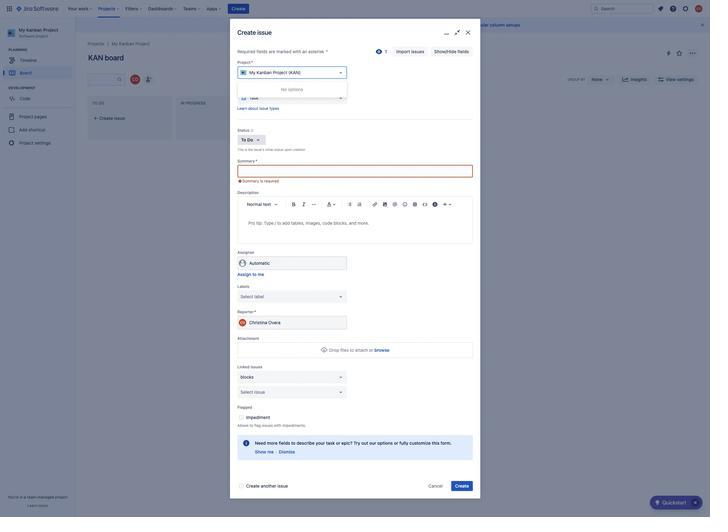 Task type: describe. For each thing, give the bounding box(es) containing it.
upon
[[284, 148, 292, 151]]

emoji image
[[401, 201, 409, 208]]

my for my kanban project software project
[[19, 27, 25, 33]]

reporter
[[237, 309, 254, 314]]

learn about issue types
[[237, 106, 279, 111]]

learn for learn about issue types
[[237, 106, 247, 111]]

open image for select label
[[337, 293, 344, 300]]

is for the
[[245, 148, 247, 151]]

link image
[[371, 201, 379, 208]]

settings
[[35, 140, 51, 145]]

attach
[[355, 347, 368, 353]]

dismiss quickstart image
[[690, 498, 700, 508]]

team-
[[27, 495, 38, 500]]

info image
[[249, 128, 254, 133]]

create another issue
[[246, 483, 288, 489]]

my kanban project link
[[112, 40, 150, 48]]

development
[[8, 86, 35, 90]]

an
[[302, 49, 307, 54]]

view popular column setups
[[462, 22, 520, 28]]

add shortcut button
[[3, 124, 73, 136]]

column
[[490, 22, 505, 28]]

Labels text field
[[241, 293, 242, 300]]

development group
[[3, 86, 75, 107]]

search image
[[594, 6, 599, 11]]

assign to me
[[237, 272, 264, 277]]

project settings
[[19, 140, 51, 145]]

task
[[326, 440, 335, 446]]

types
[[269, 106, 279, 111]]

learn about issue types link
[[237, 106, 279, 111]]

(kan)
[[288, 70, 301, 75]]

create banner
[[0, 0, 710, 18]]

select for select label
[[241, 294, 253, 299]]

more formatting image
[[310, 201, 318, 208]]

open image for blocks
[[337, 373, 344, 381]]

to inside dropdown button
[[241, 137, 246, 143]]

upload image
[[321, 346, 328, 354]]

project inside my kanban project software project
[[36, 34, 48, 38]]

you're
[[8, 495, 19, 500]]

dismiss
[[279, 449, 295, 455]]

me inside "button"
[[267, 449, 274, 455]]

christina overa image
[[130, 74, 140, 85]]

flag
[[254, 423, 261, 428]]

board link
[[3, 67, 72, 79]]

summary for summary is required
[[242, 179, 259, 183]]

numbered list ⌘⇧7 image
[[356, 201, 363, 208]]

normal text button
[[244, 197, 283, 211]]

import
[[396, 49, 410, 54]]

code snippet image
[[421, 201, 429, 208]]

christina overa
[[249, 320, 280, 325]]

no options
[[281, 87, 303, 92]]

show/hide fields
[[434, 49, 469, 54]]

* right asterisk
[[326, 49, 328, 54]]

is for required
[[260, 179, 263, 183]]

kanban for my kanban project
[[119, 41, 134, 46]]

assignee
[[237, 250, 254, 255]]

board
[[105, 53, 124, 62]]

to up dismiss
[[291, 440, 295, 446]]

0 vertical spatial options
[[288, 87, 303, 92]]

code
[[20, 96, 30, 101]]

fields for required
[[257, 49, 268, 54]]

setups
[[506, 22, 520, 28]]

project settings link
[[3, 136, 73, 150]]

required
[[264, 179, 279, 183]]

summary is required
[[242, 179, 279, 183]]

are
[[269, 49, 275, 54]]

in
[[181, 101, 184, 106]]

add people image
[[145, 76, 152, 83]]

issue inside "button"
[[114, 115, 125, 121]]

to right files
[[350, 347, 354, 353]]

mention image
[[391, 201, 399, 208]]

description
[[237, 190, 259, 195]]

linked issues
[[237, 365, 262, 369]]

1 horizontal spatial issue
[[254, 389, 265, 395]]

no
[[281, 87, 287, 92]]

0 horizontal spatial or
[[336, 440, 340, 446]]

label
[[254, 294, 264, 299]]

planning group
[[3, 47, 75, 81]]

initial
[[265, 148, 273, 151]]

project inside my kanban project software project
[[43, 27, 58, 33]]

christina overa image
[[239, 319, 246, 326]]

select issue
[[241, 389, 265, 395]]

to do inside dropdown button
[[241, 137, 253, 143]]

info panel image
[[431, 201, 439, 208]]

group
[[568, 77, 580, 81]]

creation
[[293, 148, 305, 151]]

drop files to attach or browse
[[329, 347, 390, 353]]

planning
[[8, 48, 27, 52]]

labels
[[237, 284, 249, 289]]

minimize image
[[442, 28, 451, 37]]

to inside button
[[252, 272, 257, 277]]

browse button
[[374, 347, 390, 353]]

exit full screen image
[[453, 28, 462, 37]]

my kanban project software project
[[19, 27, 58, 38]]

bullet list ⌘⇧8 image
[[346, 201, 353, 208]]

2 horizontal spatial or
[[394, 440, 398, 446]]

project pages link
[[3, 110, 73, 124]]

view popular column setups button
[[449, 20, 524, 30]]

add image, video, or file image
[[381, 201, 389, 208]]

Description - Main content area, start typing to enter text. text field
[[248, 219, 462, 227]]

create issue inside "button"
[[99, 115, 125, 121]]

about
[[248, 106, 258, 111]]

with inside impediment allows to flag issues with impediments.
[[274, 423, 281, 428]]

blocks
[[241, 374, 254, 380]]

show/hide fields button
[[431, 47, 473, 57]]

bold ⌘b image
[[290, 201, 297, 208]]

epic?
[[341, 440, 353, 446]]

* for reporter *
[[254, 309, 256, 314]]

your
[[316, 440, 325, 446]]

software
[[19, 34, 35, 38]]

my kanban project (kan)
[[249, 70, 301, 75]]

impediment allows to flag issues with impediments.
[[237, 415, 306, 428]]

try
[[354, 440, 360, 446]]

kan board
[[88, 53, 124, 62]]

customize
[[409, 440, 431, 446]]

status
[[274, 148, 284, 151]]

fields for show/hide
[[458, 49, 469, 54]]

Search field
[[591, 4, 654, 14]]

issues
[[251, 365, 262, 369]]

1 horizontal spatial or
[[369, 347, 373, 353]]

create inside primary element
[[232, 6, 246, 11]]

insights image
[[622, 76, 630, 83]]

this is the issue's initial status upon creation
[[237, 148, 305, 151]]

project *
[[237, 60, 253, 65]]

import issues
[[396, 49, 424, 54]]

me inside button
[[258, 272, 264, 277]]

learn more button
[[27, 503, 48, 508]]



Task type: vqa. For each thing, say whether or not it's contained in the screenshot.
create issue inside button
yes



Task type: locate. For each thing, give the bounding box(es) containing it.
0 vertical spatial do
[[99, 101, 104, 106]]

quickstart button
[[650, 496, 703, 510]]

dismiss image
[[700, 23, 705, 28]]

2 select from the top
[[241, 389, 253, 395]]

0 vertical spatial create issue
[[237, 29, 272, 36]]

2 vertical spatial my
[[249, 70, 255, 75]]

projects link
[[88, 40, 104, 48]]

kanban inside the create issue "dialog"
[[257, 70, 272, 75]]

me right show at the bottom left of the page
[[267, 449, 274, 455]]

to do down status
[[241, 137, 253, 143]]

learn inside button
[[27, 503, 38, 508]]

0 horizontal spatial fields
[[257, 49, 268, 54]]

dismiss button
[[279, 449, 295, 455]]

1 horizontal spatial learn
[[237, 106, 247, 111]]

1 vertical spatial my
[[112, 41, 118, 46]]

project pages
[[19, 114, 47, 119]]

my down project * in the left of the page
[[249, 70, 255, 75]]

fields right show/hide
[[458, 49, 469, 54]]

cancel button
[[425, 481, 446, 491]]

1 vertical spatial to do
[[241, 137, 253, 143]]

0 horizontal spatial do
[[99, 101, 104, 106]]

0 vertical spatial learn
[[237, 106, 247, 111]]

1 horizontal spatial my
[[112, 41, 118, 46]]

1 horizontal spatial kanban
[[119, 41, 134, 46]]

discard & close image
[[464, 28, 473, 37]]

issue type
[[237, 85, 256, 90]]

in progress
[[181, 101, 206, 106]]

1 vertical spatial options
[[377, 440, 393, 446]]

my up board
[[112, 41, 118, 46]]

create issue inside "dialog"
[[237, 29, 272, 36]]

automatic
[[249, 260, 270, 266]]

error image
[[237, 179, 242, 184]]

1 horizontal spatial to do
[[241, 137, 253, 143]]

0 vertical spatial create button
[[228, 4, 249, 14]]

kanban for my kanban project software project
[[26, 27, 42, 33]]

my inside the create issue "dialog"
[[249, 70, 255, 75]]

required
[[237, 49, 255, 54]]

options right our
[[377, 440, 393, 446]]

0 horizontal spatial learn
[[27, 503, 38, 508]]

summary down the
[[237, 159, 255, 163]]

0 vertical spatial project
[[36, 34, 48, 38]]

with left the an
[[293, 49, 301, 54]]

select for select issue
[[241, 389, 253, 395]]

group
[[3, 107, 73, 152]]

1 horizontal spatial more
[[267, 440, 278, 446]]

1 vertical spatial do
[[247, 137, 253, 143]]

show me button
[[255, 449, 274, 455]]

summary for summary *
[[237, 159, 255, 163]]

kanban up software
[[26, 27, 42, 33]]

to down the search this board text field
[[92, 101, 98, 106]]

1 horizontal spatial with
[[293, 49, 301, 54]]

the
[[248, 148, 253, 151]]

more down the managed
[[39, 503, 48, 508]]

fields
[[257, 49, 268, 54], [458, 49, 469, 54], [279, 440, 290, 446]]

to inside impediment allows to flag issues with impediments.
[[250, 423, 253, 428]]

kanban down the are
[[257, 70, 272, 75]]

1 vertical spatial select
[[241, 389, 253, 395]]

Search this board text field
[[88, 74, 117, 85]]

1 horizontal spatial project
[[55, 495, 68, 500]]

0 horizontal spatial project
[[36, 34, 48, 38]]

summary *
[[237, 159, 257, 163]]

0 vertical spatial kanban
[[26, 27, 42, 33]]

1 vertical spatial learn
[[27, 503, 38, 508]]

2 vertical spatial kanban
[[257, 70, 272, 75]]

status
[[237, 128, 249, 133]]

overa
[[268, 320, 280, 325]]

1 vertical spatial create issue
[[99, 115, 125, 121]]

2 horizontal spatial my
[[249, 70, 255, 75]]

by
[[581, 77, 585, 81]]

0 vertical spatial open image
[[337, 69, 344, 76]]

1 vertical spatial summary
[[242, 179, 259, 183]]

0 vertical spatial my
[[19, 27, 25, 33]]

learn more
[[27, 503, 48, 508]]

issues inside impediment allows to flag issues with impediments.
[[262, 423, 273, 428]]

0 horizontal spatial create button
[[228, 4, 249, 14]]

more for learn
[[39, 503, 48, 508]]

group containing project pages
[[3, 107, 73, 152]]

kanban inside my kanban project software project
[[26, 27, 42, 33]]

project
[[36, 34, 48, 38], [55, 495, 68, 500]]

code link
[[3, 92, 72, 105]]

options right 'no'
[[288, 87, 303, 92]]

* right reporter
[[254, 309, 256, 314]]

1 open image from the top
[[337, 94, 344, 102]]

0 vertical spatial open image
[[337, 94, 344, 102]]

issues
[[411, 49, 424, 54], [262, 423, 273, 428]]

2 vertical spatial open image
[[337, 373, 344, 381]]

my inside my kanban project software project
[[19, 27, 25, 33]]

1 horizontal spatial do
[[247, 137, 253, 143]]

0 horizontal spatial with
[[274, 423, 281, 428]]

primary element
[[4, 0, 591, 17]]

project right software
[[36, 34, 48, 38]]

flagged
[[237, 405, 252, 410]]

* for project *
[[251, 60, 253, 65]]

impediments.
[[282, 423, 306, 428]]

to left flag
[[250, 423, 253, 428]]

to do button
[[237, 135, 266, 145]]

type
[[248, 85, 256, 90]]

star kan board image
[[676, 49, 683, 57]]

do down the search this board text field
[[99, 101, 104, 106]]

kanban up board
[[119, 41, 134, 46]]

view
[[462, 22, 472, 28]]

timeline link
[[3, 54, 72, 67]]

automatic image
[[239, 259, 246, 267]]

learn for learn more
[[27, 503, 38, 508]]

1 vertical spatial open image
[[337, 388, 344, 396]]

marked
[[276, 49, 291, 54]]

my
[[19, 27, 25, 33], [112, 41, 118, 46], [249, 70, 255, 75]]

0 vertical spatial summary
[[237, 159, 255, 163]]

board
[[20, 70, 32, 75]]

1 vertical spatial create button
[[451, 481, 473, 491]]

do
[[99, 101, 104, 106], [247, 137, 253, 143]]

more inside the create issue "dialog"
[[267, 440, 278, 446]]

1 vertical spatial issue
[[254, 389, 265, 395]]

select
[[241, 294, 253, 299], [241, 389, 253, 395]]

open image
[[337, 94, 344, 102], [337, 388, 344, 396]]

Linked Issues text field
[[241, 374, 242, 380]]

0 vertical spatial me
[[258, 272, 264, 277]]

create button inside primary element
[[228, 4, 249, 14]]

normal
[[247, 201, 262, 207]]

0 vertical spatial select
[[241, 294, 253, 299]]

1 horizontal spatial me
[[267, 449, 274, 455]]

group by
[[568, 77, 585, 81]]

0 horizontal spatial my
[[19, 27, 25, 33]]

or right task
[[336, 440, 340, 446]]

browse
[[374, 347, 390, 353]]

select down labels
[[241, 294, 253, 299]]

0 horizontal spatial kanban
[[26, 27, 42, 33]]

1 vertical spatial me
[[267, 449, 274, 455]]

2 horizontal spatial fields
[[458, 49, 469, 54]]

drop
[[329, 347, 339, 353]]

need
[[255, 440, 266, 446]]

0 vertical spatial more
[[267, 440, 278, 446]]

0 horizontal spatial create issue
[[99, 115, 125, 121]]

0 horizontal spatial issue
[[237, 85, 247, 90]]

text
[[263, 201, 271, 207]]

out
[[361, 440, 368, 446]]

table image
[[411, 201, 419, 208]]

1 horizontal spatial options
[[377, 440, 393, 446]]

1 horizontal spatial is
[[260, 179, 263, 183]]

1 vertical spatial more
[[39, 503, 48, 508]]

fields inside 'show/hide fields' dropdown button
[[458, 49, 469, 54]]

1 open image from the top
[[337, 69, 344, 76]]

* down the issue's
[[256, 159, 257, 163]]

fields left the are
[[257, 49, 268, 54]]

to
[[92, 101, 98, 106], [241, 137, 246, 143]]

0 vertical spatial to
[[92, 101, 98, 106]]

show
[[255, 449, 266, 455]]

1 vertical spatial to
[[241, 137, 246, 143]]

fields up dismiss
[[279, 440, 290, 446]]

insights
[[631, 77, 647, 82]]

this
[[432, 440, 440, 446]]

summary
[[237, 159, 255, 163], [242, 179, 259, 183]]

show me
[[255, 449, 274, 455]]

create inside "button"
[[99, 115, 113, 121]]

0 vertical spatial issue
[[237, 85, 247, 90]]

2 open image from the top
[[337, 388, 344, 396]]

automations menu button icon image
[[665, 49, 673, 57]]

1 vertical spatial is
[[260, 179, 263, 183]]

or right attach
[[369, 347, 373, 353]]

done
[[269, 101, 280, 106]]

1 vertical spatial project
[[55, 495, 68, 500]]

3 open image from the top
[[337, 373, 344, 381]]

0 horizontal spatial options
[[288, 87, 303, 92]]

select down the "blocks"
[[241, 389, 253, 395]]

is left the
[[245, 148, 247, 151]]

1 horizontal spatial issues
[[411, 49, 424, 54]]

quickstart
[[662, 500, 686, 505]]

jira software image
[[16, 5, 58, 12], [16, 5, 58, 12]]

describe
[[297, 440, 315, 446]]

summary up description
[[242, 179, 259, 183]]

popular
[[473, 22, 489, 28]]

issue left type
[[237, 85, 247, 90]]

assign
[[237, 272, 251, 277]]

more for need
[[267, 440, 278, 446]]

issues right flag
[[262, 423, 273, 428]]

assign to me button
[[237, 271, 264, 278]]

required fields are marked with an asterisk *
[[237, 49, 328, 54]]

*
[[326, 49, 328, 54], [251, 60, 253, 65], [256, 159, 257, 163], [254, 309, 256, 314]]

is left required
[[260, 179, 263, 183]]

0 vertical spatial with
[[293, 49, 301, 54]]

my up software
[[19, 27, 25, 33]]

2 horizontal spatial kanban
[[257, 70, 272, 75]]

0 horizontal spatial to
[[92, 101, 98, 106]]

0 horizontal spatial to do
[[92, 101, 104, 106]]

christina
[[249, 320, 267, 325]]

more up show me
[[267, 440, 278, 446]]

kanban for my kanban project (kan)
[[257, 70, 272, 75]]

issues right import
[[411, 49, 424, 54]]

1 horizontal spatial to
[[241, 137, 246, 143]]

project right the managed
[[55, 495, 68, 500]]

2 open image from the top
[[337, 293, 344, 300]]

0 horizontal spatial me
[[258, 272, 264, 277]]

task
[[249, 95, 259, 100]]

projects
[[88, 41, 104, 46]]

italic ⌘i image
[[300, 201, 308, 208]]

to do down the search this board text field
[[92, 101, 104, 106]]

1 vertical spatial kanban
[[119, 41, 134, 46]]

open image
[[337, 69, 344, 76], [337, 293, 344, 300], [337, 373, 344, 381]]

1 vertical spatial issues
[[262, 423, 273, 428]]

more inside button
[[39, 503, 48, 508]]

need more fields to describe your task or epic? try out our options or fully customize this form.
[[255, 440, 452, 446]]

0 horizontal spatial more
[[39, 503, 48, 508]]

* down required
[[251, 60, 253, 65]]

1 horizontal spatial fields
[[279, 440, 290, 446]]

shortcut
[[28, 127, 45, 132]]

to right assign
[[252, 272, 257, 277]]

timeline
[[20, 58, 37, 63]]

check image
[[654, 499, 661, 506]]

project
[[43, 27, 58, 33], [135, 41, 150, 46], [237, 60, 251, 65], [273, 70, 287, 75], [19, 114, 33, 119], [19, 140, 33, 145]]

managed
[[38, 495, 54, 500]]

do down info icon
[[247, 137, 253, 143]]

learn down 'team-'
[[27, 503, 38, 508]]

0 horizontal spatial issues
[[262, 423, 273, 428]]

normal text
[[247, 201, 271, 207]]

pages
[[35, 114, 47, 119]]

form.
[[441, 440, 452, 446]]

0 horizontal spatial is
[[245, 148, 247, 151]]

project inside 'link'
[[19, 140, 33, 145]]

Select Issue text field
[[241, 389, 242, 395]]

1 horizontal spatial create issue
[[237, 29, 272, 36]]

1 vertical spatial with
[[274, 423, 281, 428]]

do inside dropdown button
[[247, 137, 253, 143]]

1 horizontal spatial create button
[[451, 481, 473, 491]]

my kanban project
[[112, 41, 150, 46]]

with left impediments.
[[274, 423, 281, 428]]

more
[[267, 440, 278, 446], [39, 503, 48, 508]]

allows
[[237, 423, 249, 428]]

attachment
[[237, 336, 259, 341]]

None text field
[[241, 69, 242, 76], [238, 165, 472, 177], [241, 69, 242, 76], [238, 165, 472, 177]]

linked
[[237, 365, 250, 369]]

a
[[24, 495, 26, 500]]

my for my kanban project (kan)
[[249, 70, 255, 75]]

cancel
[[428, 483, 443, 489]]

or left fully
[[394, 440, 398, 446]]

learn inside the create issue "dialog"
[[237, 106, 247, 111]]

0 vertical spatial issues
[[411, 49, 424, 54]]

me down automatic
[[258, 272, 264, 277]]

add shortcut
[[19, 127, 45, 132]]

* for summary *
[[256, 159, 257, 163]]

our
[[369, 440, 376, 446]]

issue right select issue text box at the left
[[254, 389, 265, 395]]

create issue dialog
[[230, 19, 480, 499]]

my for my kanban project
[[112, 41, 118, 46]]

0 vertical spatial to do
[[92, 101, 104, 106]]

1 vertical spatial open image
[[337, 293, 344, 300]]

0 vertical spatial is
[[245, 148, 247, 151]]

you're in a team-managed project
[[8, 495, 68, 500]]

to down status
[[241, 137, 246, 143]]

learn left the about
[[237, 106, 247, 111]]

1 select from the top
[[241, 294, 253, 299]]



